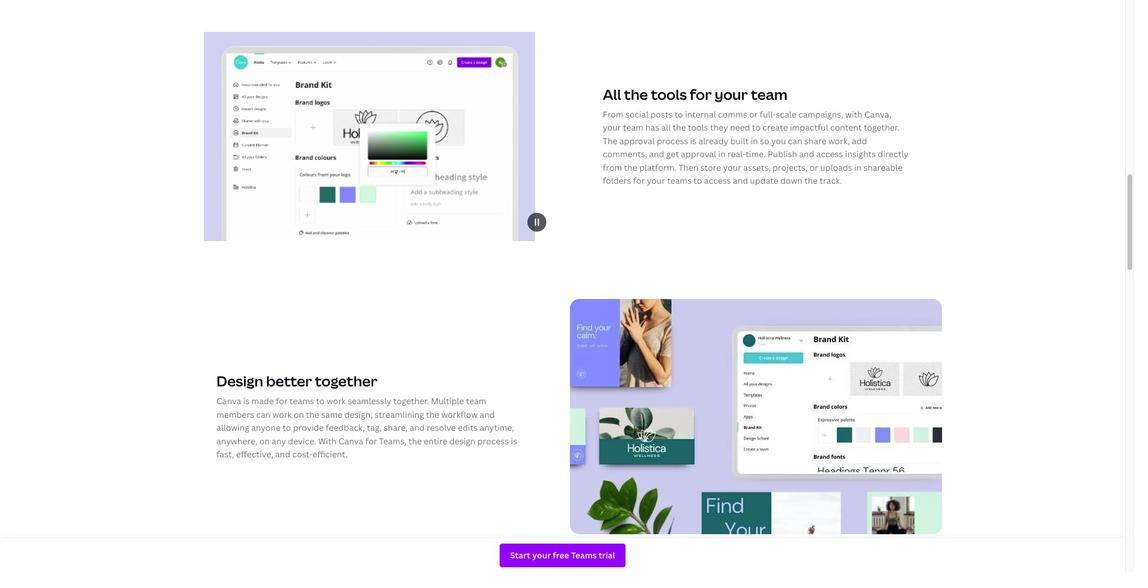Task type: locate. For each thing, give the bounding box(es) containing it.
2 vertical spatial in
[[855, 162, 862, 173]]

cost-
[[293, 449, 313, 460]]

is
[[691, 135, 697, 147], [243, 396, 250, 407], [511, 435, 518, 447]]

on
[[294, 409, 304, 420], [260, 435, 270, 447]]

together
[[315, 371, 378, 391]]

1 horizontal spatial team
[[623, 122, 644, 133]]

1 vertical spatial in
[[719, 149, 726, 160]]

insights
[[846, 149, 877, 160]]

on up the 'provide'
[[294, 409, 304, 420]]

1 vertical spatial tools
[[688, 122, 709, 133]]

all
[[662, 122, 671, 133]]

teams down then
[[668, 175, 692, 186]]

1 horizontal spatial on
[[294, 409, 304, 420]]

for
[[690, 84, 712, 104], [634, 175, 645, 186], [276, 396, 288, 407], [366, 435, 377, 447]]

2 horizontal spatial team
[[751, 84, 788, 104]]

edits
[[458, 422, 478, 433]]

1 vertical spatial teams
[[290, 396, 314, 407]]

1 vertical spatial together.
[[394, 396, 429, 407]]

canva,
[[865, 109, 892, 120]]

better
[[266, 371, 312, 391]]

0 vertical spatial on
[[294, 409, 304, 420]]

built
[[731, 135, 749, 147]]

directly
[[878, 149, 909, 160]]

team up full-
[[751, 84, 788, 104]]

team
[[751, 84, 788, 104], [623, 122, 644, 133], [466, 396, 487, 407]]

teams down better
[[290, 396, 314, 407]]

all the tools for your team from social posts to internal comms or full-scale campaigns, with canva, your team has all the tools they need to create impactful content together. the approval process is already built in so you can share work, add comments, and get approval in real-time. publish and access insights directly from the platform. then store your assets, projects, or uploads in shareable folders for your teams to access and update down the track.
[[603, 84, 909, 186]]

together. inside design better together canva is made for teams to work seamlessly together. multiple team members can work on the same design, streamlining the workflow and allowing anyone to provide feedback, tag, share, and resolve edits anytime, anywhere, on any device. with canva for teams, the entire design process is fast, effective, and cost-efficient.
[[394, 396, 429, 407]]

in left so
[[751, 135, 759, 147]]

anytime,
[[480, 422, 514, 433]]

your up comms
[[715, 84, 749, 104]]

posts
[[651, 109, 673, 120]]

teams
[[668, 175, 692, 186], [290, 396, 314, 407]]

2 vertical spatial is
[[511, 435, 518, 447]]

in
[[751, 135, 759, 147], [719, 149, 726, 160], [855, 162, 862, 173]]

internal
[[686, 109, 717, 120]]

1 horizontal spatial work
[[327, 396, 346, 407]]

0 horizontal spatial process
[[478, 435, 509, 447]]

and right share,
[[410, 422, 425, 433]]

process up get
[[657, 135, 689, 147]]

from
[[603, 162, 623, 173]]

streamlining
[[375, 409, 424, 420]]

1 vertical spatial on
[[260, 435, 270, 447]]

1 horizontal spatial process
[[657, 135, 689, 147]]

access
[[817, 149, 844, 160], [705, 175, 731, 186]]

tools up the posts
[[651, 84, 687, 104]]

0 horizontal spatial canva
[[217, 396, 241, 407]]

can right you
[[789, 135, 803, 147]]

0 horizontal spatial team
[[466, 396, 487, 407]]

access up uploads
[[817, 149, 844, 160]]

and down share
[[800, 149, 815, 160]]

1 horizontal spatial together.
[[864, 122, 900, 133]]

the
[[625, 84, 648, 104], [673, 122, 686, 133], [625, 162, 638, 173], [805, 175, 818, 186], [306, 409, 319, 420], [426, 409, 440, 420], [409, 435, 422, 447]]

1 horizontal spatial can
[[789, 135, 803, 147]]

down
[[781, 175, 803, 186]]

0 vertical spatial or
[[750, 109, 758, 120]]

team inside design better together canva is made for teams to work seamlessly together. multiple team members can work on the same design, streamlining the workflow and allowing anyone to provide feedback, tag, share, and resolve edits anytime, anywhere, on any device. with canva for teams, the entire design process is fast, effective, and cost-efficient.
[[466, 396, 487, 407]]

approval
[[620, 135, 655, 147], [681, 149, 717, 160]]

access down store on the top
[[705, 175, 731, 186]]

is left made
[[243, 396, 250, 407]]

for right folders on the top of the page
[[634, 175, 645, 186]]

0 vertical spatial can
[[789, 135, 803, 147]]

device.
[[288, 435, 317, 447]]

canva
[[217, 396, 241, 407], [339, 435, 364, 447]]

0 vertical spatial access
[[817, 149, 844, 160]]

0 vertical spatial team
[[751, 84, 788, 104]]

work up same
[[327, 396, 346, 407]]

or left full-
[[750, 109, 758, 120]]

together. up streamlining
[[394, 396, 429, 407]]

is left "already"
[[691, 135, 697, 147]]

the up the 'provide'
[[306, 409, 319, 420]]

workflow
[[442, 409, 478, 420]]

real-
[[728, 149, 746, 160]]

0 vertical spatial process
[[657, 135, 689, 147]]

approval up comments, at the right top of the page
[[620, 135, 655, 147]]

and
[[650, 149, 665, 160], [800, 149, 815, 160], [733, 175, 749, 186], [480, 409, 495, 420], [410, 422, 425, 433], [275, 449, 291, 460]]

and down any
[[275, 449, 291, 460]]

in down 'insights'
[[855, 162, 862, 173]]

time.
[[746, 149, 766, 160]]

1 horizontal spatial teams
[[668, 175, 692, 186]]

design
[[450, 435, 476, 447]]

same
[[321, 409, 343, 420]]

or
[[750, 109, 758, 120], [810, 162, 819, 173]]

2 horizontal spatial is
[[691, 135, 697, 147]]

0 vertical spatial tools
[[651, 84, 687, 104]]

0 horizontal spatial on
[[260, 435, 270, 447]]

tag,
[[367, 422, 382, 433]]

1 vertical spatial canva
[[339, 435, 364, 447]]

anywhere,
[[217, 435, 258, 447]]

scale
[[776, 109, 797, 120]]

1 horizontal spatial canva
[[339, 435, 364, 447]]

team down social
[[623, 122, 644, 133]]

0 horizontal spatial teams
[[290, 396, 314, 407]]

process down the anytime,
[[478, 435, 509, 447]]

1 vertical spatial process
[[478, 435, 509, 447]]

0 vertical spatial teams
[[668, 175, 692, 186]]

0 vertical spatial is
[[691, 135, 697, 147]]

folders
[[603, 175, 632, 186]]

work
[[327, 396, 346, 407], [273, 409, 292, 420]]

approval up then
[[681, 149, 717, 160]]

1 horizontal spatial approval
[[681, 149, 717, 160]]

0 vertical spatial together.
[[864, 122, 900, 133]]

the right down
[[805, 175, 818, 186]]

fast,
[[217, 449, 234, 460]]

to up any
[[283, 422, 291, 433]]

1 vertical spatial work
[[273, 409, 292, 420]]

need
[[731, 122, 751, 133]]

together. down the canva,
[[864, 122, 900, 133]]

1 horizontal spatial tools
[[688, 122, 709, 133]]

can
[[789, 135, 803, 147], [256, 409, 271, 420]]

team up workflow
[[466, 396, 487, 407]]

0 horizontal spatial tools
[[651, 84, 687, 104]]

0 vertical spatial work
[[327, 396, 346, 407]]

1 vertical spatial or
[[810, 162, 819, 173]]

1 horizontal spatial in
[[751, 135, 759, 147]]

already
[[699, 135, 729, 147]]

1 vertical spatial is
[[243, 396, 250, 407]]

the down comments, at the right top of the page
[[625, 162, 638, 173]]

0 horizontal spatial can
[[256, 409, 271, 420]]

teams inside design better together canva is made for teams to work seamlessly together. multiple team members can work on the same design, streamlining the workflow and allowing anyone to provide feedback, tag, share, and resolve edits anytime, anywhere, on any device. with canva for teams, the entire design process is fast, effective, and cost-efficient.
[[290, 396, 314, 407]]

your down platform.
[[647, 175, 666, 186]]

and down assets,
[[733, 175, 749, 186]]

store
[[701, 162, 722, 173]]

0 vertical spatial canva
[[217, 396, 241, 407]]

or left uploads
[[810, 162, 819, 173]]

1 vertical spatial approval
[[681, 149, 717, 160]]

in left real-
[[719, 149, 726, 160]]

and up platform.
[[650, 149, 665, 160]]

1 vertical spatial can
[[256, 409, 271, 420]]

tools
[[651, 84, 687, 104], [688, 122, 709, 133]]

2 vertical spatial team
[[466, 396, 487, 407]]

content
[[831, 122, 862, 133]]

canva up members
[[217, 396, 241, 407]]

provide
[[293, 422, 324, 433]]

0 horizontal spatial access
[[705, 175, 731, 186]]

canva down feedback,
[[339, 435, 364, 447]]

share,
[[384, 422, 408, 433]]

is down the anytime,
[[511, 435, 518, 447]]

get
[[667, 149, 679, 160]]

with
[[846, 109, 863, 120]]

assets,
[[744, 162, 771, 173]]

tools down internal at the top right of page
[[688, 122, 709, 133]]

1 horizontal spatial access
[[817, 149, 844, 160]]

0 horizontal spatial together.
[[394, 396, 429, 407]]

to
[[675, 109, 684, 120], [753, 122, 761, 133], [694, 175, 703, 186], [316, 396, 325, 407], [283, 422, 291, 433]]

your
[[715, 84, 749, 104], [603, 122, 621, 133], [724, 162, 742, 173], [647, 175, 666, 186]]

together.
[[864, 122, 900, 133], [394, 396, 429, 407]]

0 horizontal spatial in
[[719, 149, 726, 160]]

0 horizontal spatial approval
[[620, 135, 655, 147]]

campaigns,
[[799, 109, 844, 120]]

work up anyone at left
[[273, 409, 292, 420]]

entire
[[424, 435, 448, 447]]

process
[[657, 135, 689, 147], [478, 435, 509, 447]]

can down made
[[256, 409, 271, 420]]

on down anyone at left
[[260, 435, 270, 447]]

efficient.
[[313, 449, 348, 460]]



Task type: describe. For each thing, give the bounding box(es) containing it.
platform.
[[640, 162, 677, 173]]

0 vertical spatial approval
[[620, 135, 655, 147]]

made
[[252, 396, 274, 407]]

the up social
[[625, 84, 648, 104]]

publish
[[768, 149, 798, 160]]

for right made
[[276, 396, 288, 407]]

for up internal at the top right of page
[[690, 84, 712, 104]]

process inside design better together canva is made for teams to work seamlessly together. multiple team members can work on the same design, streamlining the workflow and allowing anyone to provide feedback, tag, share, and resolve edits anytime, anywhere, on any device. with canva for teams, the entire design process is fast, effective, and cost-efficient.
[[478, 435, 509, 447]]

resolve
[[427, 422, 456, 433]]

to down then
[[694, 175, 703, 186]]

work,
[[829, 135, 851, 147]]

anyone
[[251, 422, 281, 433]]

seamlessly
[[348, 396, 392, 407]]

members
[[217, 409, 254, 420]]

uploads
[[821, 162, 853, 173]]

then
[[679, 162, 699, 173]]

design better together canva is made for teams to work seamlessly together. multiple team members can work on the same design, streamlining the workflow and allowing anyone to provide feedback, tag, share, and resolve edits anytime, anywhere, on any device. with canva for teams, the entire design process is fast, effective, and cost-efficient.
[[217, 371, 518, 460]]

to up so
[[753, 122, 761, 133]]

the up resolve
[[426, 409, 440, 420]]

projects,
[[773, 162, 808, 173]]

0 horizontal spatial or
[[750, 109, 758, 120]]

add
[[853, 135, 868, 147]]

process inside all the tools for your team from social posts to internal comms or full-scale campaigns, with canva, your team has all the tools they need to create impactful content together. the approval process is already built in so you can share work, add comments, and get approval in real-time. publish and access insights directly from the platform. then store your assets, projects, or uploads in shareable folders for your teams to access and update down the track.
[[657, 135, 689, 147]]

to right the posts
[[675, 109, 684, 120]]

comms
[[719, 109, 748, 120]]

is inside all the tools for your team from social posts to internal comms or full-scale campaigns, with canva, your team has all the tools they need to create impactful content together. the approval process is already built in so you can share work, add comments, and get approval in real-time. publish and access insights directly from the platform. then store your assets, projects, or uploads in shareable folders for your teams to access and update down the track.
[[691, 135, 697, 147]]

allowing
[[217, 422, 249, 433]]

all
[[603, 84, 622, 104]]

you
[[772, 135, 787, 147]]

and up the anytime,
[[480, 409, 495, 420]]

track.
[[820, 175, 843, 186]]

they
[[711, 122, 729, 133]]

teams,
[[379, 435, 407, 447]]

0 horizontal spatial is
[[243, 396, 250, 407]]

effective,
[[236, 449, 273, 460]]

share
[[805, 135, 827, 147]]

can inside design better together canva is made for teams to work seamlessly together. multiple team members can work on the same design, streamlining the workflow and allowing anyone to provide feedback, tag, share, and resolve edits anytime, anywhere, on any device. with canva for teams, the entire design process is fast, effective, and cost-efficient.
[[256, 409, 271, 420]]

design
[[217, 371, 263, 391]]

1 vertical spatial team
[[623, 122, 644, 133]]

can inside all the tools for your team from social posts to internal comms or full-scale campaigns, with canva, your team has all the tools they need to create impactful content together. the approval process is already built in so you can share work, add comments, and get approval in real-time. publish and access insights directly from the platform. then store your assets, projects, or uploads in shareable folders for your teams to access and update down the track.
[[789, 135, 803, 147]]

shareable
[[864, 162, 903, 173]]

from
[[603, 109, 624, 120]]

update
[[751, 175, 779, 186]]

any
[[272, 435, 286, 447]]

2 horizontal spatial in
[[855, 162, 862, 173]]

has
[[646, 122, 660, 133]]

together. inside all the tools for your team from social posts to internal comms or full-scale campaigns, with canva, your team has all the tools they need to create impactful content together. the approval process is already built in so you can share work, add comments, and get approval in real-time. publish and access insights directly from the platform. then store your assets, projects, or uploads in shareable folders for your teams to access and update down the track.
[[864, 122, 900, 133]]

0 horizontal spatial work
[[273, 409, 292, 420]]

your down the from
[[603, 122, 621, 133]]

design,
[[345, 409, 373, 420]]

to up same
[[316, 396, 325, 407]]

full-
[[760, 109, 777, 120]]

multiple
[[431, 396, 464, 407]]

for down tag,
[[366, 435, 377, 447]]

create
[[763, 122, 789, 133]]

comments,
[[603, 149, 648, 160]]

with
[[319, 435, 337, 447]]

impactful
[[791, 122, 829, 133]]

the left entire
[[409, 435, 422, 447]]

1 horizontal spatial is
[[511, 435, 518, 447]]

the
[[603, 135, 618, 147]]

so
[[761, 135, 770, 147]]

0 vertical spatial in
[[751, 135, 759, 147]]

1 horizontal spatial or
[[810, 162, 819, 173]]

social
[[626, 109, 649, 120]]

the right all
[[673, 122, 686, 133]]

teams inside all the tools for your team from social posts to internal comms or full-scale campaigns, with canva, your team has all the tools they need to create impactful content together. the approval process is already built in so you can share work, add comments, and get approval in real-time. publish and access insights directly from the platform. then store your assets, projects, or uploads in shareable folders for your teams to access and update down the track.
[[668, 175, 692, 186]]

feedback,
[[326, 422, 365, 433]]

your down real-
[[724, 162, 742, 173]]

1 vertical spatial access
[[705, 175, 731, 186]]



Task type: vqa. For each thing, say whether or not it's contained in the screenshot.
'into'
no



